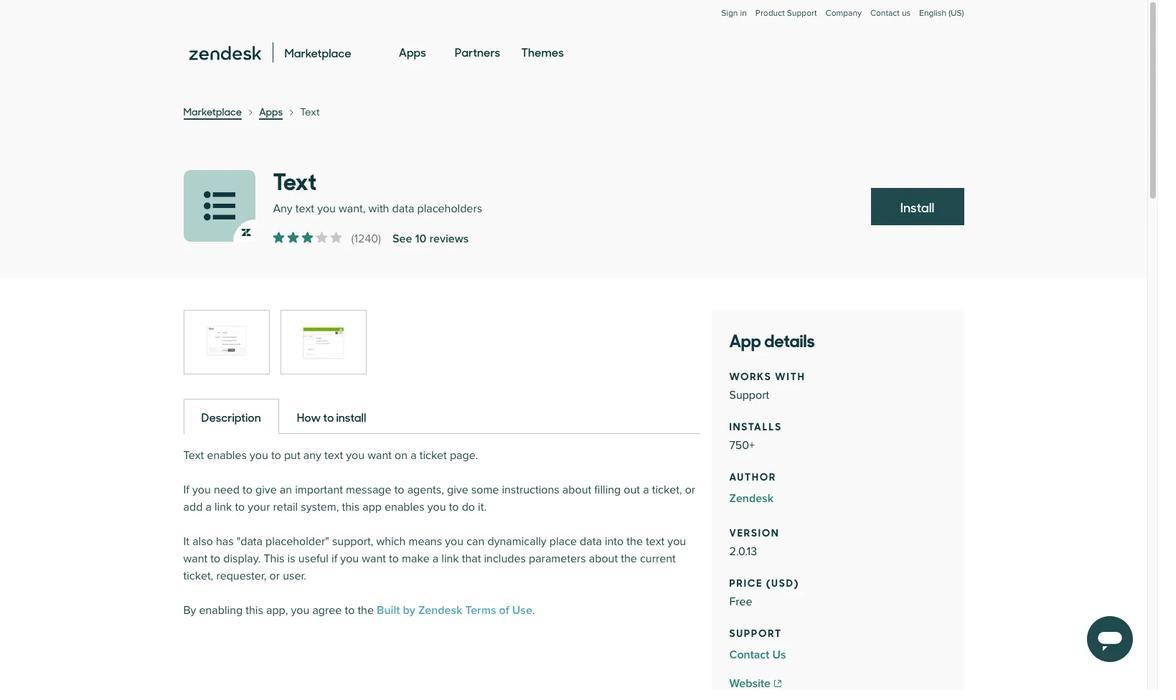 Task type: describe. For each thing, give the bounding box(es) containing it.
on
[[395, 449, 408, 463]]

0 vertical spatial the
[[627, 535, 643, 549]]

themes link
[[521, 32, 564, 73]]

partners link
[[455, 32, 500, 73]]

how to install
[[297, 409, 366, 425]]

with inside the works with support
[[775, 368, 806, 383]]

instructions
[[502, 483, 560, 497]]

works
[[729, 368, 772, 383]]

important
[[295, 483, 343, 497]]

1 vertical spatial the
[[621, 552, 637, 566]]

tab list containing description
[[183, 398, 700, 434]]

can
[[467, 535, 485, 549]]

if
[[332, 552, 337, 566]]

2 preview image of app image from the left
[[281, 311, 366, 374]]

useful
[[298, 552, 329, 566]]

this
[[264, 552, 285, 566]]

10
[[415, 232, 427, 246]]

link inside it also has "data placeholder" support, which means you can dynamically place data into the text you want to display. this is useful if you want to make a link that includes parameters about the current ticket, requester, or user.
[[442, 552, 459, 566]]

install button
[[871, 188, 964, 225]]

ticket, inside if you need to give an important message to agents, give some instructions about filling out a ticket, or add a link to your retail system, this app enables you to do it.
[[652, 483, 682, 497]]

( 1240 )
[[351, 232, 381, 246]]

a right out on the bottom
[[643, 483, 649, 497]]

1 give from the left
[[256, 483, 277, 497]]

or inside if you need to give an important message to agents, give some instructions about filling out a ticket, or add a link to your retail system, this app enables you to do it.
[[685, 483, 695, 497]]

zendesk link
[[729, 490, 946, 507]]

marketplace
[[183, 104, 242, 118]]

has
[[216, 535, 234, 549]]

1 star fill image from the left
[[273, 232, 285, 243]]

free
[[729, 595, 753, 609]]

out
[[624, 483, 640, 497]]

1 horizontal spatial text
[[324, 449, 343, 463]]

english (us) link
[[919, 8, 964, 33]]

4 star fill image from the left
[[330, 232, 342, 243]]

0 horizontal spatial apps link
[[259, 104, 283, 120]]

company
[[826, 8, 862, 19]]

see 10 reviews link
[[393, 230, 469, 248]]

any
[[273, 202, 293, 216]]

to inside tab list
[[323, 409, 334, 425]]

works with support
[[729, 368, 806, 403]]

ticket, inside it also has "data placeholder" support, which means you can dynamically place data into the text you want to display. this is useful if you want to make a link that includes parameters about the current ticket, requester, or user.
[[183, 569, 213, 583]]

system,
[[301, 500, 339, 515]]

text for text
[[300, 105, 320, 118]]

3 star fill image from the left
[[316, 232, 328, 243]]

page.
[[450, 449, 478, 463]]

contact for contact us
[[870, 8, 900, 19]]

agents,
[[407, 483, 444, 497]]

support,
[[332, 535, 373, 549]]

)
[[378, 232, 381, 246]]

this inside if you need to give an important message to agents, give some instructions about filling out a ticket, or add a link to your retail system, this app enables you to do it.
[[342, 500, 360, 515]]

how
[[297, 409, 321, 425]]

app
[[363, 500, 382, 515]]

which
[[376, 535, 406, 549]]

contact us
[[729, 648, 786, 662]]

about inside it also has "data placeholder" support, which means you can dynamically place data into the text you want to display. this is useful if you want to make a link that includes parameters about the current ticket, requester, or user.
[[589, 552, 618, 566]]

(us)
[[949, 8, 964, 19]]

description
[[201, 409, 261, 425]]

filling
[[594, 483, 621, 497]]

of
[[499, 604, 509, 618]]

english (us)
[[919, 8, 964, 19]]

enables inside if you need to give an important message to agents, give some instructions about filling out a ticket, or add a link to your retail system, this app enables you to do it.
[[385, 500, 425, 515]]

1 horizontal spatial apps link
[[399, 32, 426, 73]]

text enables you to put any text you want on a ticket page.
[[183, 449, 478, 463]]

to left your
[[235, 500, 245, 515]]

into
[[605, 535, 624, 549]]

means
[[409, 535, 442, 549]]

2 vertical spatial the
[[358, 604, 374, 618]]

to down has
[[210, 552, 220, 566]]

put
[[284, 449, 300, 463]]

need
[[214, 483, 240, 497]]

built by zendesk terms of use link
[[377, 604, 532, 618]]

contact us
[[870, 8, 911, 19]]

to up your
[[243, 483, 253, 497]]

1 vertical spatial this
[[246, 604, 263, 618]]

your
[[248, 500, 270, 515]]

app,
[[266, 604, 288, 618]]

display.
[[223, 552, 261, 566]]

it.
[[478, 500, 487, 515]]

some
[[471, 483, 499, 497]]

2 give from the left
[[447, 483, 468, 497]]

us
[[902, 8, 911, 19]]

if
[[183, 483, 189, 497]]

app
[[729, 327, 761, 352]]

installs 750+
[[729, 418, 782, 453]]

agree
[[312, 604, 342, 618]]

to left do
[[449, 500, 459, 515]]

version
[[729, 525, 780, 540]]

by
[[403, 604, 415, 618]]

if you need to give an important message to agents, give some instructions about filling out a ticket, or add a link to your retail system, this app enables you to do it.
[[183, 483, 695, 515]]

zendesk image
[[189, 46, 261, 60]]

by enabling this app, you agree to the built by zendesk terms of use .
[[183, 604, 535, 618]]

placeholders
[[417, 202, 482, 216]]

750+
[[729, 438, 755, 453]]

product
[[756, 8, 785, 19]]

text for text enables you to put any text you want on a ticket page.
[[183, 449, 204, 463]]

(
[[351, 232, 354, 246]]

author
[[729, 469, 777, 484]]

install
[[900, 198, 935, 216]]

support inside the works with support
[[729, 388, 769, 403]]



Task type: vqa. For each thing, say whether or not it's contained in the screenshot.
2nd give from the left
yes



Task type: locate. For each thing, give the bounding box(es) containing it.
to right agree
[[345, 604, 355, 618]]

zendesk inside 'link'
[[729, 492, 774, 506]]

give up do
[[447, 483, 468, 497]]

enabling
[[199, 604, 243, 618]]

want,
[[339, 202, 366, 216]]

0 horizontal spatial link
[[215, 500, 232, 515]]

link left that
[[442, 552, 459, 566]]

0 vertical spatial with
[[369, 202, 389, 216]]

company link
[[826, 8, 862, 33]]

text any text you want, with data placeholders
[[273, 163, 482, 216]]

contact us link
[[870, 8, 911, 19]]

do
[[462, 500, 475, 515]]

support
[[787, 8, 817, 19], [729, 388, 769, 403], [729, 625, 782, 640]]

ticket, down also
[[183, 569, 213, 583]]

0 horizontal spatial apps
[[259, 104, 283, 118]]

(usd)
[[766, 575, 800, 590]]

dynamically
[[488, 535, 547, 549]]

see 10 reviews
[[393, 232, 469, 246]]

apps left partners
[[399, 44, 426, 60]]

is
[[287, 552, 295, 566]]

themes
[[521, 44, 564, 60]]

give up your
[[256, 483, 277, 497]]

1 vertical spatial about
[[589, 552, 618, 566]]

marketplace link
[[183, 104, 242, 120]]

0 vertical spatial about
[[563, 483, 591, 497]]

2 vertical spatial support
[[729, 625, 782, 640]]

want down also
[[183, 552, 208, 566]]

built
[[377, 604, 400, 618]]

1 horizontal spatial ticket,
[[652, 483, 682, 497]]

1 vertical spatial enables
[[385, 500, 425, 515]]

requester,
[[216, 569, 267, 583]]

text for text any text you want, with data placeholders
[[273, 163, 317, 197]]

1 vertical spatial text
[[273, 163, 317, 197]]

apps link
[[399, 32, 426, 73], [259, 104, 283, 120]]

zendesk right by
[[418, 604, 463, 618]]

with
[[369, 202, 389, 216], [775, 368, 806, 383]]

1 vertical spatial ticket,
[[183, 569, 213, 583]]

0 vertical spatial zendesk
[[729, 492, 774, 506]]

1240
[[354, 232, 378, 246]]

with down the details
[[775, 368, 806, 383]]

0 vertical spatial or
[[685, 483, 695, 497]]

1 horizontal spatial contact
[[870, 8, 900, 19]]

0 vertical spatial apps
[[399, 44, 426, 60]]

0 vertical spatial text
[[296, 202, 314, 216]]

1 horizontal spatial or
[[685, 483, 695, 497]]

data up see
[[392, 202, 414, 216]]

1 horizontal spatial preview image of app image
[[281, 311, 366, 374]]

apps
[[399, 44, 426, 60], [259, 104, 283, 118]]

this left the app,
[[246, 604, 263, 618]]

ticket
[[420, 449, 447, 463]]

text inside text any text you want, with data placeholders
[[296, 202, 314, 216]]

a right add
[[206, 500, 212, 515]]

to
[[323, 409, 334, 425], [271, 449, 281, 463], [243, 483, 253, 497], [394, 483, 404, 497], [235, 500, 245, 515], [449, 500, 459, 515], [210, 552, 220, 566], [389, 552, 399, 566], [345, 604, 355, 618]]

0 vertical spatial support
[[787, 8, 817, 19]]

contact inside global-navigation-secondary element
[[870, 8, 900, 19]]

link inside if you need to give an important message to agents, give some instructions about filling out a ticket, or add a link to your retail system, this app enables you to do it.
[[215, 500, 232, 515]]

0 vertical spatial data
[[392, 202, 414, 216]]

includes
[[484, 552, 526, 566]]

1 vertical spatial apps
[[259, 104, 283, 118]]

preview image of app image
[[184, 311, 269, 374], [281, 311, 366, 374]]

you inside text any text you want, with data placeholders
[[317, 202, 336, 216]]

give
[[256, 483, 277, 497], [447, 483, 468, 497]]

1 preview image of app image from the left
[[184, 311, 269, 374]]

add
[[183, 500, 203, 515]]

this left app
[[342, 500, 360, 515]]

text
[[296, 202, 314, 216], [324, 449, 343, 463], [646, 535, 665, 549]]

a right on
[[411, 449, 417, 463]]

support right product
[[787, 8, 817, 19]]

sign
[[721, 8, 738, 19]]

message
[[346, 483, 392, 497]]

product support link
[[756, 8, 817, 19]]

make
[[402, 552, 430, 566]]

0 horizontal spatial ticket,
[[183, 569, 213, 583]]

support down works
[[729, 388, 769, 403]]

"data
[[237, 535, 263, 549]]

or inside it also has "data placeholder" support, which means you can dynamically place data into the text you want to display. this is useful if you want to make a link that includes parameters about the current ticket, requester, or user.
[[270, 569, 280, 583]]

a right make
[[433, 552, 439, 566]]

terms
[[465, 604, 496, 618]]

about
[[563, 483, 591, 497], [589, 552, 618, 566]]

also
[[192, 535, 213, 549]]

0 vertical spatial this
[[342, 500, 360, 515]]

that
[[462, 552, 481, 566]]

or
[[685, 483, 695, 497], [270, 569, 280, 583]]

about left filling at the bottom of page
[[563, 483, 591, 497]]

link down need
[[215, 500, 232, 515]]

0 horizontal spatial with
[[369, 202, 389, 216]]

support up contact us
[[729, 625, 782, 640]]

want down the 'which'
[[362, 552, 386, 566]]

link
[[215, 500, 232, 515], [442, 552, 459, 566]]

to left agents, at the bottom
[[394, 483, 404, 497]]

data inside text any text you want, with data placeholders
[[392, 202, 414, 216]]

contact
[[870, 8, 900, 19], [729, 648, 770, 662]]

1 horizontal spatial zendesk
[[729, 492, 774, 506]]

want left on
[[368, 449, 392, 463]]

0 horizontal spatial text
[[296, 202, 314, 216]]

text inside it also has "data placeholder" support, which means you can dynamically place data into the text you want to display. this is useful if you want to make a link that includes parameters about the current ticket, requester, or user.
[[646, 535, 665, 549]]

the right the into
[[627, 535, 643, 549]]

1 vertical spatial link
[[442, 552, 459, 566]]

see
[[393, 232, 412, 246]]

1 vertical spatial zendesk
[[418, 604, 463, 618]]

user.
[[283, 569, 306, 583]]

0 horizontal spatial data
[[392, 202, 414, 216]]

star fill image
[[287, 232, 299, 243]]

1 vertical spatial contact
[[729, 648, 770, 662]]

1 horizontal spatial data
[[580, 535, 602, 549]]

placeholder"
[[266, 535, 329, 549]]

1 horizontal spatial with
[[775, 368, 806, 383]]

ticket, right out on the bottom
[[652, 483, 682, 497]]

2 horizontal spatial text
[[646, 535, 665, 549]]

enables up need
[[207, 449, 247, 463]]

app details
[[729, 327, 815, 352]]

0 vertical spatial apps link
[[399, 32, 426, 73]]

english
[[919, 8, 947, 19]]

an
[[280, 483, 292, 497]]

place
[[550, 535, 577, 549]]

details
[[764, 327, 815, 352]]

to right how
[[323, 409, 334, 425]]

reviews
[[429, 232, 469, 246]]

apps link left 'partners' link
[[399, 32, 426, 73]]

apps link right marketplace link
[[259, 104, 283, 120]]

about inside if you need to give an important message to agents, give some instructions about filling out a ticket, or add a link to your retail system, this app enables you to do it.
[[563, 483, 591, 497]]

to left put
[[271, 449, 281, 463]]

about down the into
[[589, 552, 618, 566]]

a inside it also has "data placeholder" support, which means you can dynamically place data into the text you want to display. this is useful if you want to make a link that includes parameters about the current ticket, requester, or user.
[[433, 552, 439, 566]]

0 vertical spatial enables
[[207, 449, 247, 463]]

install
[[336, 409, 366, 425]]

1 horizontal spatial apps
[[399, 44, 426, 60]]

it also has "data placeholder" support, which means you can dynamically place data into the text you want to display. this is useful if you want to make a link that includes parameters about the current ticket, requester, or user.
[[183, 535, 686, 583]]

contact us link
[[729, 647, 946, 664]]

to down the 'which'
[[389, 552, 399, 566]]

any
[[303, 449, 321, 463]]

or down this on the left bottom of page
[[270, 569, 280, 583]]

0 vertical spatial ticket,
[[652, 483, 682, 497]]

contact for contact us
[[729, 648, 770, 662]]

support inside global-navigation-secondary element
[[787, 8, 817, 19]]

0 vertical spatial link
[[215, 500, 232, 515]]

installs
[[729, 418, 782, 433]]

1 vertical spatial text
[[324, 449, 343, 463]]

want
[[368, 449, 392, 463], [183, 552, 208, 566], [362, 552, 386, 566]]

data left the into
[[580, 535, 602, 549]]

1 horizontal spatial give
[[447, 483, 468, 497]]

0 horizontal spatial zendesk
[[418, 604, 463, 618]]

the down the into
[[621, 552, 637, 566]]

2 star fill image from the left
[[302, 232, 313, 243]]

price (usd) free
[[729, 575, 800, 609]]

2 vertical spatial text
[[646, 535, 665, 549]]

with inside text any text you want, with data placeholders
[[369, 202, 389, 216]]

1 vertical spatial or
[[270, 569, 280, 583]]

star fill image
[[273, 232, 285, 243], [302, 232, 313, 243], [316, 232, 328, 243], [330, 232, 342, 243]]

1 vertical spatial apps link
[[259, 104, 283, 120]]

0 vertical spatial text
[[300, 105, 320, 118]]

enables down agents, at the bottom
[[385, 500, 425, 515]]

1 horizontal spatial this
[[342, 500, 360, 515]]

0 horizontal spatial give
[[256, 483, 277, 497]]

0 vertical spatial contact
[[870, 8, 900, 19]]

sign in link
[[721, 8, 747, 19]]

ticket,
[[652, 483, 682, 497], [183, 569, 213, 583]]

zendesk down author
[[729, 492, 774, 506]]

or right out on the bottom
[[685, 483, 695, 497]]

current
[[640, 552, 676, 566]]

apps right marketplace
[[259, 104, 283, 118]]

retail
[[273, 500, 298, 515]]

1 vertical spatial data
[[580, 535, 602, 549]]

1 horizontal spatial link
[[442, 552, 459, 566]]

the left built
[[358, 604, 374, 618]]

version 2.0.13
[[729, 525, 780, 559]]

parameters
[[529, 552, 586, 566]]

data
[[392, 202, 414, 216], [580, 535, 602, 549]]

use
[[512, 604, 532, 618]]

0 horizontal spatial this
[[246, 604, 263, 618]]

2.0.13
[[729, 545, 757, 559]]

0 horizontal spatial contact
[[729, 648, 770, 662]]

global-navigation-secondary element
[[183, 0, 964, 33]]

2 vertical spatial text
[[183, 449, 204, 463]]

0 horizontal spatial or
[[270, 569, 280, 583]]

0 horizontal spatial preview image of app image
[[184, 311, 269, 374]]

with right want, at top
[[369, 202, 389, 216]]

text
[[300, 105, 320, 118], [273, 163, 317, 197], [183, 449, 204, 463]]

us
[[773, 648, 786, 662]]

product support
[[756, 8, 817, 19]]

1 horizontal spatial enables
[[385, 500, 425, 515]]

in
[[740, 8, 747, 19]]

a
[[411, 449, 417, 463], [643, 483, 649, 497], [206, 500, 212, 515], [433, 552, 439, 566]]

1 vertical spatial with
[[775, 368, 806, 383]]

data inside it also has "data placeholder" support, which means you can dynamically place data into the text you want to display. this is useful if you want to make a link that includes parameters about the current ticket, requester, or user.
[[580, 535, 602, 549]]

1 vertical spatial support
[[729, 388, 769, 403]]

0 horizontal spatial enables
[[207, 449, 247, 463]]

tab list
[[183, 398, 700, 434]]

text inside text any text you want, with data placeholders
[[273, 163, 317, 197]]



